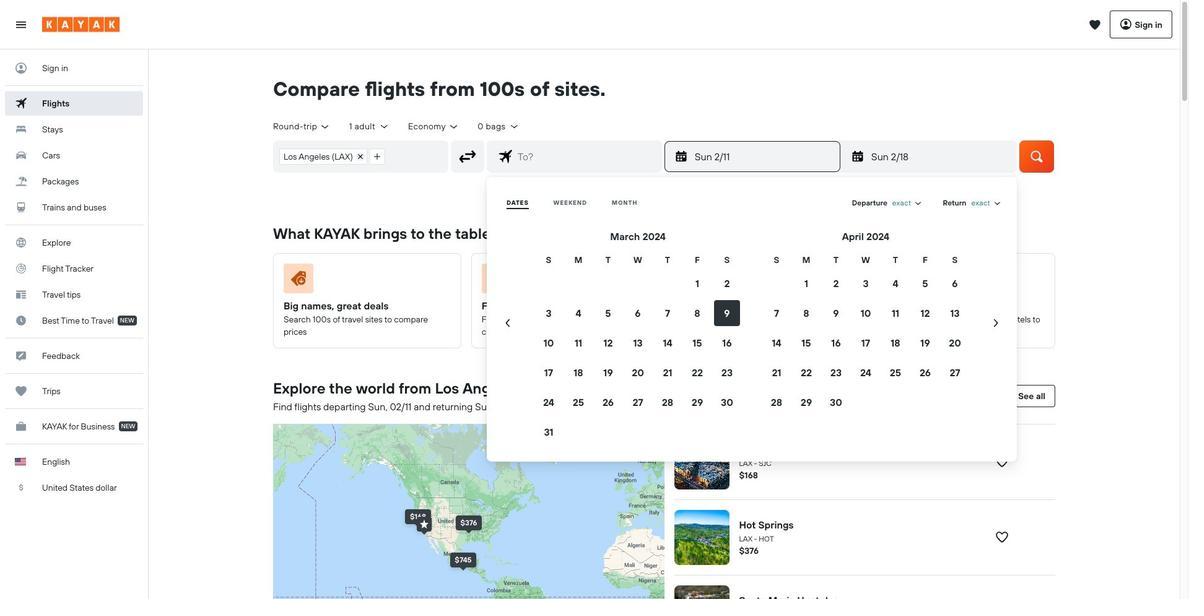 Task type: vqa. For each thing, say whether or not it's contained in the screenshot.
Your Wishlist Starts Here Carousel region
no



Task type: describe. For each thing, give the bounding box(es) containing it.
hot springs image
[[674, 510, 729, 565]]

swap departure airport and destination airport image
[[456, 145, 479, 168]]

Weekend radio
[[554, 199, 587, 207]]

sunday february 11th element
[[695, 149, 833, 164]]

remove image
[[357, 154, 364, 160]]

2 list item from the left
[[369, 149, 385, 165]]



Task type: locate. For each thing, give the bounding box(es) containing it.
Month radio
[[612, 199, 638, 207]]

list item
[[279, 149, 367, 165], [369, 149, 385, 165]]

navigation menu image
[[15, 18, 27, 31]]

1 horizontal spatial list item
[[369, 149, 385, 165]]

Dates radio
[[507, 199, 529, 207]]

list
[[274, 141, 391, 172]]

Flight origin input text field
[[391, 141, 448, 172]]

Trip type Round-trip field
[[273, 121, 331, 132]]

0 horizontal spatial list item
[[279, 149, 367, 165]]

united states (english) image
[[15, 458, 26, 466]]

Cabin type Economy field
[[408, 121, 459, 132]]

list item right remove image
[[369, 149, 385, 165]]

None field
[[893, 198, 923, 208], [972, 198, 1002, 208], [893, 198, 923, 208], [972, 198, 1002, 208]]

Flight destination input text field
[[513, 141, 661, 172]]

san jose image
[[674, 435, 729, 490]]

list item down trip type round-trip field
[[279, 149, 367, 165]]

figure
[[284, 264, 446, 298], [482, 264, 644, 298], [680, 264, 842, 298], [878, 264, 1040, 298], [674, 586, 729, 600]]

map region
[[157, 281, 792, 600]]

sunday february 18th element
[[872, 149, 1009, 164]]

menu
[[492, 192, 1012, 447]]

start date calendar input use left and right arrow keys to change day. use up and down arrow keys to change week. tab
[[492, 229, 1012, 447]]

1 list item from the left
[[279, 149, 367, 165]]



